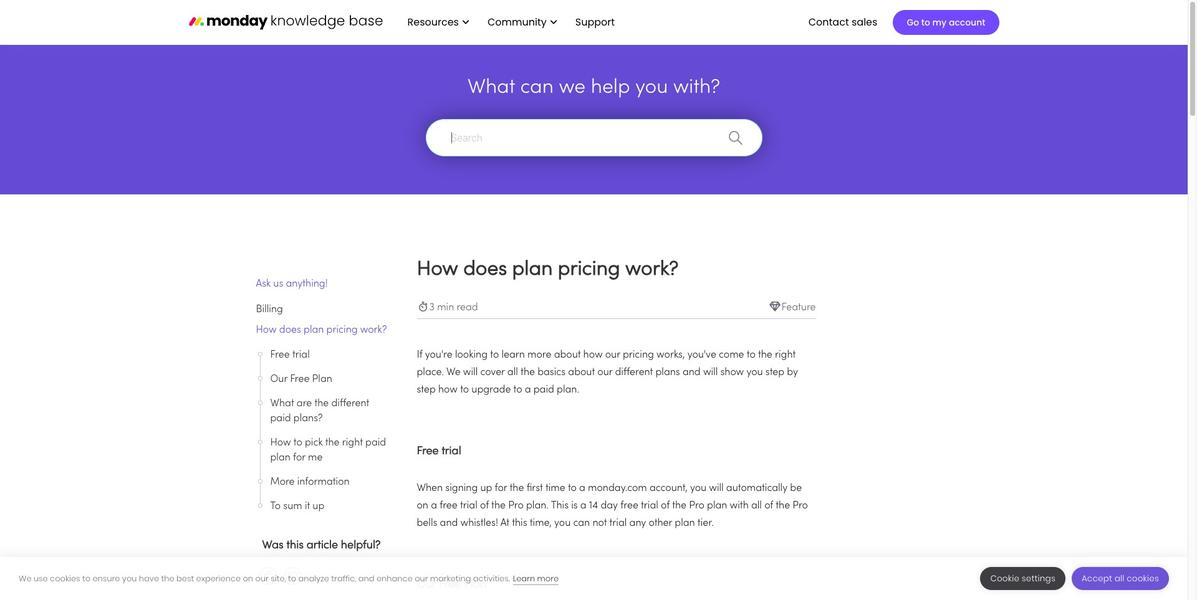 Task type: vqa. For each thing, say whether or not it's contained in the screenshot.
topmost more
yes



Task type: describe. For each thing, give the bounding box(es) containing it.
1 horizontal spatial work?
[[626, 261, 679, 279]]

read
[[457, 303, 478, 313]]

cookies for all
[[1127, 573, 1159, 585]]

right inside how to pick the right paid plan for me
[[342, 438, 363, 448]]

our free plan link
[[270, 372, 386, 387]]

upgrade
[[472, 385, 511, 395]]

1 free from the left
[[440, 501, 458, 511]]

is
[[571, 501, 578, 511]]

when signing up for the first time to a monday.com account, you will automatically be on a free trial of the pro plan. this is a 14 day free trial of the pro plan with all of the pro bells and whistles! at this time, you can not trial any other plan tier.
[[417, 484, 808, 529]]

all inside when signing up for the first time to a monday.com account, you will automatically be on a free trial of the pro plan. this is a 14 day free trial of the pro plan with all of the pro bells and whistles! at this time, you can not trial any other plan tier.
[[752, 501, 762, 511]]

looking
[[455, 351, 488, 361]]

our right basics
[[598, 368, 613, 378]]

how to pick the right paid plan for me
[[270, 438, 386, 463]]

2 free from the left
[[621, 501, 639, 511]]

0 vertical spatial how
[[417, 261, 458, 279]]

the inside what are the different paid plans?
[[315, 399, 329, 409]]

can inside when signing up for the first time to a monday.com account, you will automatically be on a free trial of the pro plan. this is a 14 day free trial of the pro plan with all of the pro bells and whistles! at this time, you can not trial any other plan tier.
[[573, 519, 590, 529]]

free left activities.
[[439, 580, 461, 591]]

support
[[576, 15, 615, 29]]

to left upgrade
[[460, 385, 469, 395]]

any
[[630, 519, 646, 529]]

paid inside what are the different paid plans?
[[270, 414, 291, 424]]

go to my account
[[907, 16, 986, 29]]

not
[[593, 519, 607, 529]]

0 horizontal spatial how
[[438, 385, 458, 395]]

show
[[721, 368, 744, 378]]

the left first
[[510, 484, 524, 494]]

trial down how does plan pricing work? link
[[292, 351, 310, 361]]

if you're looking to learn more about how our pricing works, you've come to the right place. we will cover all the basics about our different plans and will show you step by step how to upgrade to a paid plan.
[[417, 351, 798, 395]]

billing link
[[256, 305, 283, 315]]

experience
[[196, 573, 241, 585]]

monday.com
[[588, 484, 647, 494]]

paid inside if you're looking to learn more about how our pricing works, you've come to the right place. we will cover all the basics about our different plans and will show you step by step how to upgrade to a paid plan.
[[534, 385, 554, 395]]

other
[[649, 519, 672, 529]]

we inside if you're looking to learn more about how our pricing works, you've come to the right place. we will cover all the basics about our different plans and will show you step by step how to upgrade to a paid plan.
[[447, 368, 461, 378]]

2 pro from the left
[[689, 501, 705, 511]]

0 vertical spatial about
[[554, 351, 581, 361]]

0 horizontal spatial can
[[521, 79, 554, 97]]

helpful?
[[341, 541, 381, 551]]

community
[[488, 15, 547, 29]]

analyze
[[298, 573, 329, 585]]

be
[[790, 484, 802, 494]]

tier.
[[698, 519, 714, 529]]

this
[[551, 501, 569, 511]]

to sum it up link
[[270, 500, 386, 515]]

1 horizontal spatial our
[[417, 580, 436, 591]]

free trial link
[[270, 348, 386, 363]]

works,
[[657, 351, 685, 361]]

0 horizontal spatial pricing
[[327, 326, 358, 336]]

pricing inside if you're looking to learn more about how our pricing works, you've come to the right place. we will cover all the basics about our different plans and will show you step by step how to upgrade to a paid plan.
[[623, 351, 654, 361]]

free up when
[[417, 447, 439, 457]]

3 of from the left
[[765, 501, 773, 511]]

day
[[601, 501, 618, 511]]

at
[[501, 519, 510, 529]]

trial down signing
[[460, 501, 478, 511]]

the down the account,
[[672, 501, 687, 511]]

0 horizontal spatial we
[[19, 573, 32, 585]]

list containing resources
[[395, 0, 625, 45]]

all inside if you're looking to learn more about how our pricing works, you've come to the right place. we will cover all the basics about our different plans and will show you step by step how to upgrade to a paid plan.
[[508, 368, 518, 378]]

basics
[[538, 368, 566, 378]]

1 vertical spatial about
[[568, 368, 595, 378]]

billing
[[256, 305, 283, 315]]

to up cover
[[490, 351, 499, 361]]

traffic,
[[331, 573, 356, 585]]

the right come
[[758, 351, 773, 361]]

1 horizontal spatial pricing
[[558, 261, 620, 279]]

the down learn
[[521, 368, 535, 378]]

account
[[949, 16, 986, 29]]

use
[[34, 573, 48, 585]]

to inside when signing up for the first time to a monday.com account, you will automatically be on a free trial of the pro plan. this is a 14 day free trial of the pro plan with all of the pro bells and whistles! at this time, you can not trial any other plan tier.
[[568, 484, 577, 494]]

0 vertical spatial step
[[766, 368, 785, 378]]

what can we help you with?
[[468, 79, 720, 97]]

bells
[[417, 519, 437, 529]]

information
[[297, 478, 350, 488]]

ensure
[[93, 573, 120, 585]]

min
[[437, 303, 454, 313]]

how does plan pricing work? link
[[256, 323, 387, 338]]

anything!
[[286, 279, 328, 289]]

how inside how to pick the right paid plan for me
[[270, 438, 291, 448]]

our right 'enhance'
[[415, 573, 428, 585]]

on inside dialog
[[243, 573, 253, 585]]

0 horizontal spatial how does plan pricing work?
[[256, 326, 387, 336]]

us
[[273, 279, 283, 289]]

my
[[933, 16, 947, 29]]

right inside if you're looking to learn more about how our pricing works, you've come to the right place. we will cover all the basics about our different plans and will show you step by step how to upgrade to a paid plan.
[[775, 351, 796, 361]]

enhance
[[377, 573, 413, 585]]

Search search field
[[426, 119, 762, 157]]

go to my account link
[[893, 10, 1000, 35]]

site,
[[271, 573, 286, 585]]

automatically
[[727, 484, 788, 494]]

it
[[305, 502, 310, 512]]

activities.
[[473, 573, 510, 585]]

you right help
[[636, 79, 668, 97]]

have
[[139, 573, 159, 585]]

best
[[177, 573, 194, 585]]

trial up signing
[[442, 447, 461, 457]]

0 vertical spatial plan
[[312, 375, 332, 385]]

what are the different paid plans? link
[[270, 397, 386, 427]]

3 min read
[[429, 303, 478, 313]]

to inside how to pick the right paid plan for me
[[294, 438, 302, 448]]

1 vertical spatial work?
[[360, 326, 387, 336]]

to sum it up
[[270, 502, 325, 512]]

resources
[[408, 15, 459, 29]]

ask
[[256, 279, 271, 289]]

to right site,
[[288, 573, 296, 585]]

contact sales
[[809, 15, 878, 29]]

settings
[[1022, 573, 1056, 585]]

3
[[429, 303, 435, 313]]

for inside when signing up for the first time to a monday.com account, you will automatically be on a free trial of the pro plan. this is a 14 day free trial of the pro plan with all of the pro bells and whistles! at this time, you can not trial any other plan tier.
[[495, 484, 507, 494]]

accept all cookies button
[[1072, 568, 1169, 591]]

you right the account,
[[690, 484, 707, 494]]

plan. inside if you're looking to learn more about how our pricing works, you've come to the right place. we will cover all the basics about our different plans and will show you step by step how to upgrade to a paid plan.
[[557, 385, 580, 395]]

0 vertical spatial does
[[464, 261, 507, 279]]

learn
[[513, 573, 535, 585]]

accept
[[1082, 573, 1113, 585]]

free inside our free plan link
[[290, 375, 310, 385]]

how to pick the right paid plan for me link
[[270, 436, 386, 466]]

a down when
[[431, 501, 437, 511]]

with?
[[674, 79, 720, 97]]

our left site,
[[255, 573, 269, 585]]

me
[[308, 453, 323, 463]]

whistles!
[[461, 519, 498, 529]]

cookie settings
[[991, 573, 1056, 585]]

the inside dialog
[[161, 573, 174, 585]]

you've
[[688, 351, 717, 361]]

up inside when signing up for the first time to a monday.com account, you will automatically be on a free trial of the pro plan. this is a 14 day free trial of the pro plan with all of the pro bells and whistles! at this time, you can not trial any other plan tier.
[[481, 484, 492, 494]]

all inside accept all cookies button
[[1115, 573, 1125, 585]]

pick
[[305, 438, 323, 448]]

ask us anything! link
[[256, 277, 387, 292]]

0 horizontal spatial up
[[313, 502, 325, 512]]

trial right not
[[610, 519, 627, 529]]

go
[[907, 16, 919, 29]]

to left ensure at the bottom of page
[[82, 573, 90, 585]]

0 horizontal spatial does
[[279, 326, 301, 336]]



Task type: locate. For each thing, give the bounding box(es) containing it.
all down learn
[[508, 368, 518, 378]]

can left we
[[521, 79, 554, 97]]

how
[[584, 351, 603, 361], [438, 385, 458, 395]]

1 vertical spatial all
[[752, 501, 762, 511]]

1 vertical spatial and
[[440, 519, 458, 529]]

will inside when signing up for the first time to a monday.com account, you will automatically be on a free trial of the pro plan. this is a 14 day free trial of the pro plan with all of the pro bells and whistles! at this time, you can not trial any other plan tier.
[[709, 484, 724, 494]]

a right upgrade
[[525, 385, 531, 395]]

free down signing
[[440, 501, 458, 511]]

1 vertical spatial does
[[279, 326, 301, 336]]

0 horizontal spatial all
[[508, 368, 518, 378]]

to right upgrade
[[514, 385, 522, 395]]

1 vertical spatial different
[[331, 399, 369, 409]]

2 of from the left
[[661, 501, 670, 511]]

more right 'learn'
[[537, 573, 559, 585]]

1 horizontal spatial does
[[464, 261, 507, 279]]

sales
[[852, 15, 878, 29]]

1 vertical spatial this
[[287, 541, 304, 551]]

plans
[[656, 368, 680, 378]]

a right is
[[581, 501, 587, 511]]

you left the have
[[122, 573, 137, 585]]

1 horizontal spatial our free plan
[[417, 580, 487, 591]]

pro up tier.
[[689, 501, 705, 511]]

1 horizontal spatial cookies
[[1127, 573, 1159, 585]]

was
[[262, 541, 284, 551]]

different inside what are the different paid plans?
[[331, 399, 369, 409]]

0 vertical spatial this
[[512, 519, 527, 529]]

3 pro from the left
[[793, 501, 808, 511]]

1 horizontal spatial pro
[[689, 501, 705, 511]]

will up tier.
[[709, 484, 724, 494]]

more information link
[[270, 475, 386, 490]]

of down the account,
[[661, 501, 670, 511]]

with
[[730, 501, 749, 511]]

1 horizontal spatial how
[[584, 351, 603, 361]]

monday.com logo image
[[189, 9, 383, 35]]

1 vertical spatial how
[[256, 326, 277, 336]]

community link
[[481, 12, 563, 33]]

1 vertical spatial more
[[537, 573, 559, 585]]

0 horizontal spatial free
[[440, 501, 458, 511]]

all right accept
[[1115, 573, 1125, 585]]

different left plans
[[615, 368, 653, 378]]

plan down the "free trial" link
[[312, 375, 332, 385]]

what for what can we help you with?
[[468, 79, 515, 97]]

1 vertical spatial free trial
[[417, 447, 461, 457]]

the inside how to pick the right paid plan for me
[[325, 438, 340, 448]]

1 vertical spatial can
[[573, 519, 590, 529]]

resources link
[[401, 12, 475, 33]]

learn more link
[[513, 573, 559, 585]]

our free plan inside our free plan link
[[270, 375, 332, 385]]

on
[[417, 501, 428, 511], [243, 573, 253, 585]]

0 horizontal spatial step
[[417, 385, 436, 395]]

free trial
[[270, 351, 310, 361], [417, 447, 461, 457]]

learn
[[502, 351, 525, 361]]

2 vertical spatial paid
[[366, 438, 386, 448]]

trial up other at the right of page
[[641, 501, 659, 511]]

about right basics
[[568, 368, 595, 378]]

1 pro from the left
[[508, 501, 524, 511]]

0 horizontal spatial cookies
[[50, 573, 80, 585]]

1 vertical spatial how does plan pricing work?
[[256, 326, 387, 336]]

paid down basics
[[534, 385, 554, 395]]

this inside when signing up for the first time to a monday.com account, you will automatically be on a free trial of the pro plan. this is a 14 day free trial of the pro plan with all of the pro bells and whistles! at this time, you can not trial any other plan tier.
[[512, 519, 527, 529]]

0 vertical spatial our free plan
[[270, 375, 332, 385]]

1 vertical spatial our free plan
[[417, 580, 487, 591]]

our right 'enhance'
[[417, 580, 436, 591]]

of down automatically
[[765, 501, 773, 511]]

1 vertical spatial how
[[438, 385, 458, 395]]

0 horizontal spatial pro
[[508, 501, 524, 511]]

dialog
[[0, 558, 1188, 601]]

accept all cookies
[[1082, 573, 1159, 585]]

on up bells
[[417, 501, 428, 511]]

about up basics
[[554, 351, 581, 361]]

1 horizontal spatial different
[[615, 368, 653, 378]]

plan.
[[557, 385, 580, 395], [526, 501, 549, 511]]

None search field
[[419, 119, 769, 157]]

0 horizontal spatial right
[[342, 438, 363, 448]]

our free plan
[[270, 375, 332, 385], [417, 580, 487, 591]]

0 vertical spatial pricing
[[558, 261, 620, 279]]

2 horizontal spatial pro
[[793, 501, 808, 511]]

1 vertical spatial up
[[313, 502, 325, 512]]

2 vertical spatial all
[[1115, 573, 1125, 585]]

paid left plans?
[[270, 414, 291, 424]]

main content containing what can we help you with?
[[0, 37, 1188, 601]]

pro up at
[[508, 501, 524, 511]]

different
[[615, 368, 653, 378], [331, 399, 369, 409]]

different down our free plan link
[[331, 399, 369, 409]]

the up at
[[492, 501, 506, 511]]

0 vertical spatial what
[[468, 79, 515, 97]]

1 horizontal spatial how does plan pricing work?
[[417, 261, 679, 279]]

1 horizontal spatial can
[[573, 519, 590, 529]]

more
[[270, 478, 295, 488]]

was this article helpful?
[[262, 541, 381, 551]]

how down the billing link
[[256, 326, 277, 336]]

does up read
[[464, 261, 507, 279]]

you down this
[[555, 519, 571, 529]]

our free plan up are
[[270, 375, 332, 385]]

1 vertical spatial pricing
[[327, 326, 358, 336]]

list
[[395, 0, 625, 45]]

right up by at bottom
[[775, 351, 796, 361]]

for left first
[[495, 484, 507, 494]]

does
[[464, 261, 507, 279], [279, 326, 301, 336]]

pricing
[[558, 261, 620, 279], [327, 326, 358, 336], [623, 351, 654, 361]]

can left not
[[573, 519, 590, 529]]

pro down be
[[793, 501, 808, 511]]

free trial down how does plan pricing work? link
[[270, 351, 310, 361]]

1 vertical spatial on
[[243, 573, 253, 585]]

pro
[[508, 501, 524, 511], [689, 501, 705, 511], [793, 501, 808, 511]]

can
[[521, 79, 554, 97], [573, 519, 590, 529]]

a right the time at the left of page
[[579, 484, 586, 494]]

cookies right use
[[50, 573, 80, 585]]

and right bells
[[440, 519, 458, 529]]

1 horizontal spatial paid
[[366, 438, 386, 448]]

2 horizontal spatial pricing
[[623, 351, 654, 361]]

how up '3'
[[417, 261, 458, 279]]

0 horizontal spatial and
[[359, 573, 375, 585]]

1 horizontal spatial free
[[621, 501, 639, 511]]

cookies inside button
[[1127, 573, 1159, 585]]

1 horizontal spatial what
[[468, 79, 515, 97]]

time,
[[530, 519, 552, 529]]

plan left 'learn'
[[464, 580, 487, 591]]

0 vertical spatial plan.
[[557, 385, 580, 395]]

1 vertical spatial step
[[417, 385, 436, 395]]

to
[[270, 502, 281, 512]]

article
[[307, 541, 338, 551]]

1 horizontal spatial on
[[417, 501, 428, 511]]

more up basics
[[528, 351, 552, 361]]

more information
[[270, 478, 350, 488]]

help
[[591, 79, 630, 97]]

cookies right accept
[[1127, 573, 1159, 585]]

up right it
[[313, 502, 325, 512]]

sum
[[283, 502, 302, 512]]

if
[[417, 351, 423, 361]]

the right pick
[[325, 438, 340, 448]]

of
[[480, 501, 489, 511], [661, 501, 670, 511], [765, 501, 773, 511]]

up
[[481, 484, 492, 494], [313, 502, 325, 512]]

0 vertical spatial up
[[481, 484, 492, 494]]

the right are
[[315, 399, 329, 409]]

0 vertical spatial how does plan pricing work?
[[417, 261, 679, 279]]

this right at
[[512, 519, 527, 529]]

more inside dialog
[[537, 573, 559, 585]]

how left pick
[[270, 438, 291, 448]]

0 horizontal spatial our
[[270, 375, 288, 385]]

plan
[[312, 375, 332, 385], [464, 580, 487, 591]]

free
[[270, 351, 290, 361], [290, 375, 310, 385], [417, 447, 439, 457], [439, 580, 461, 591]]

step left by at bottom
[[766, 368, 785, 378]]

and down you've
[[683, 368, 701, 378]]

plan inside how to pick the right paid plan for me
[[270, 453, 291, 463]]

free down billing
[[270, 351, 290, 361]]

to right go
[[922, 16, 931, 29]]

what for what are the different paid plans?
[[270, 399, 294, 409]]

of up whistles!
[[480, 501, 489, 511]]

more inside if you're looking to learn more about how our pricing works, you've come to the right place. we will cover all the basics about our different plans and will show you step by step how to upgrade to a paid plan.
[[528, 351, 552, 361]]

paid
[[534, 385, 554, 395], [270, 414, 291, 424], [366, 438, 386, 448]]

free
[[440, 501, 458, 511], [621, 501, 639, 511]]

1 horizontal spatial up
[[481, 484, 492, 494]]

on inside when signing up for the first time to a monday.com account, you will automatically be on a free trial of the pro plan. this is a 14 day free trial of the pro plan with all of the pro bells and whistles! at this time, you can not trial any other plan tier.
[[417, 501, 428, 511]]

a
[[525, 385, 531, 395], [579, 484, 586, 494], [431, 501, 437, 511], [581, 501, 587, 511]]

the
[[758, 351, 773, 361], [521, 368, 535, 378], [315, 399, 329, 409], [325, 438, 340, 448], [510, 484, 524, 494], [492, 501, 506, 511], [672, 501, 687, 511], [776, 501, 790, 511], [161, 573, 174, 585]]

1 vertical spatial we
[[19, 573, 32, 585]]

will down looking
[[463, 368, 478, 378]]

this
[[512, 519, 527, 529], [287, 541, 304, 551]]

0 vertical spatial for
[[293, 453, 306, 463]]

the down automatically
[[776, 501, 790, 511]]

1 of from the left
[[480, 501, 489, 511]]

plan
[[512, 261, 553, 279], [304, 326, 324, 336], [270, 453, 291, 463], [707, 501, 728, 511], [675, 519, 695, 529]]

1 horizontal spatial this
[[512, 519, 527, 529]]

when
[[417, 484, 443, 494]]

plan inside how does plan pricing work? link
[[304, 326, 324, 336]]

1 vertical spatial plan.
[[526, 501, 549, 511]]

0 vertical spatial our
[[270, 375, 288, 385]]

0 vertical spatial we
[[447, 368, 461, 378]]

cookie
[[991, 573, 1020, 585]]

will down you've
[[703, 368, 718, 378]]

account,
[[650, 484, 688, 494]]

0 vertical spatial more
[[528, 351, 552, 361]]

different inside if you're looking to learn more about how our pricing works, you've come to the right place. we will cover all the basics about our different plans and will show you step by step how to upgrade to a paid plan.
[[615, 368, 653, 378]]

main element
[[395, 0, 1000, 45]]

0 horizontal spatial work?
[[360, 326, 387, 336]]

place.
[[417, 368, 444, 378]]

0 horizontal spatial paid
[[270, 414, 291, 424]]

contact sales link
[[803, 12, 884, 33]]

free trial up when
[[417, 447, 461, 457]]

all right with on the right bottom
[[752, 501, 762, 511]]

what are the different paid plans?
[[270, 399, 369, 424]]

plan. down basics
[[557, 385, 580, 395]]

paid inside how to pick the right paid plan for me
[[366, 438, 386, 448]]

what
[[468, 79, 515, 97], [270, 399, 294, 409]]

0 vertical spatial can
[[521, 79, 554, 97]]

1 horizontal spatial and
[[440, 519, 458, 529]]

0 horizontal spatial plan
[[312, 375, 332, 385]]

plan. down first
[[526, 501, 549, 511]]

this right was
[[287, 541, 304, 551]]

trial
[[292, 351, 310, 361], [442, 447, 461, 457], [460, 501, 478, 511], [641, 501, 659, 511], [610, 519, 627, 529]]

0 horizontal spatial what
[[270, 399, 294, 409]]

about
[[554, 351, 581, 361], [568, 368, 595, 378]]

0 vertical spatial and
[[683, 368, 701, 378]]

to right the time at the left of page
[[568, 484, 577, 494]]

will
[[463, 368, 478, 378], [703, 368, 718, 378], [709, 484, 724, 494]]

and right traffic,
[[359, 573, 375, 585]]

you inside if you're looking to learn more about how our pricing works, you've come to the right place. we will cover all the basics about our different plans and will show you step by step how to upgrade to a paid plan.
[[747, 368, 763, 378]]

1 vertical spatial our
[[417, 580, 436, 591]]

first
[[527, 484, 543, 494]]

our left works,
[[605, 351, 620, 361]]

signing
[[446, 484, 478, 494]]

paid down what are the different paid plans? link
[[366, 438, 386, 448]]

free up are
[[290, 375, 310, 385]]

by
[[787, 368, 798, 378]]

we
[[559, 79, 586, 97]]

time
[[546, 484, 566, 494]]

what inside what are the different paid plans?
[[270, 399, 294, 409]]

right right pick
[[342, 438, 363, 448]]

to left pick
[[294, 438, 302, 448]]

ask us anything!
[[256, 279, 328, 289]]

and inside when signing up for the first time to a monday.com account, you will automatically be on a free trial of the pro plan. this is a 14 day free trial of the pro plan with all of the pro bells and whistles! at this time, you can not trial any other plan tier.
[[440, 519, 458, 529]]

to inside the main element
[[922, 16, 931, 29]]

0 horizontal spatial on
[[243, 573, 253, 585]]

up right signing
[[481, 484, 492, 494]]

0 vertical spatial how
[[584, 351, 603, 361]]

are
[[297, 399, 312, 409]]

and
[[683, 368, 701, 378], [440, 519, 458, 529], [359, 573, 375, 585]]

1 horizontal spatial plan
[[464, 580, 487, 591]]

0 horizontal spatial our free plan
[[270, 375, 332, 385]]

1 horizontal spatial free trial
[[417, 447, 461, 457]]

2 vertical spatial pricing
[[623, 351, 654, 361]]

2 horizontal spatial and
[[683, 368, 701, 378]]

step
[[766, 368, 785, 378], [417, 385, 436, 395]]

step down place.
[[417, 385, 436, 395]]

to right come
[[747, 351, 756, 361]]

for inside how to pick the right paid plan for me
[[293, 453, 306, 463]]

dialog containing we use cookies to ensure you have the best experience on our site, to analyze traffic, and enhance our marketing activities.
[[0, 558, 1188, 601]]

1 horizontal spatial step
[[766, 368, 785, 378]]

0 horizontal spatial of
[[480, 501, 489, 511]]

we down "you're"
[[447, 368, 461, 378]]

for left me
[[293, 453, 306, 463]]

0 horizontal spatial free trial
[[270, 351, 310, 361]]

0 vertical spatial free trial
[[270, 351, 310, 361]]

0 horizontal spatial different
[[331, 399, 369, 409]]

our
[[270, 375, 288, 385], [417, 580, 436, 591]]

free up any at the bottom of the page
[[621, 501, 639, 511]]

does down the billing link
[[279, 326, 301, 336]]

feature
[[782, 303, 816, 313]]

plan. inside when signing up for the first time to a monday.com account, you will automatically be on a free trial of the pro plan. this is a 14 day free trial of the pro plan with all of the pro bells and whistles! at this time, you can not trial any other plan tier.
[[526, 501, 549, 511]]

0 vertical spatial paid
[[534, 385, 554, 395]]

1 horizontal spatial we
[[447, 368, 461, 378]]

14
[[589, 501, 598, 511]]

1 horizontal spatial plan.
[[557, 385, 580, 395]]

2 vertical spatial and
[[359, 573, 375, 585]]

more
[[528, 351, 552, 361], [537, 573, 559, 585]]

our free plan right 'enhance'
[[417, 580, 487, 591]]

and inside if you're looking to learn more about how our pricing works, you've come to the right place. we will cover all the basics about our different plans and will show you step by step how to upgrade to a paid plan.
[[683, 368, 701, 378]]

0 horizontal spatial this
[[287, 541, 304, 551]]

you right show
[[747, 368, 763, 378]]

free inside the "free trial" link
[[270, 351, 290, 361]]

1 horizontal spatial of
[[661, 501, 670, 511]]

come
[[719, 351, 744, 361]]

for
[[293, 453, 306, 463], [495, 484, 507, 494]]

work?
[[626, 261, 679, 279], [360, 326, 387, 336]]

2 horizontal spatial paid
[[534, 385, 554, 395]]

0 vertical spatial all
[[508, 368, 518, 378]]

you inside dialog
[[122, 573, 137, 585]]

how
[[417, 261, 458, 279], [256, 326, 277, 336], [270, 438, 291, 448]]

1 vertical spatial for
[[495, 484, 507, 494]]

0 vertical spatial different
[[615, 368, 653, 378]]

cover
[[481, 368, 505, 378]]

we left use
[[19, 573, 32, 585]]

main content
[[0, 37, 1188, 601]]

plans?
[[294, 414, 323, 424]]

cookies for use
[[50, 573, 80, 585]]

on right experience
[[243, 573, 253, 585]]

the left best
[[161, 573, 174, 585]]

1 vertical spatial right
[[342, 438, 363, 448]]

our up what are the different paid plans?
[[270, 375, 288, 385]]

1 vertical spatial paid
[[270, 414, 291, 424]]

a inside if you're looking to learn more about how our pricing works, you've come to the right place. we will cover all the basics about our different plans and will show you step by step how to upgrade to a paid plan.
[[525, 385, 531, 395]]

contact
[[809, 15, 849, 29]]

marketing
[[430, 573, 471, 585]]



